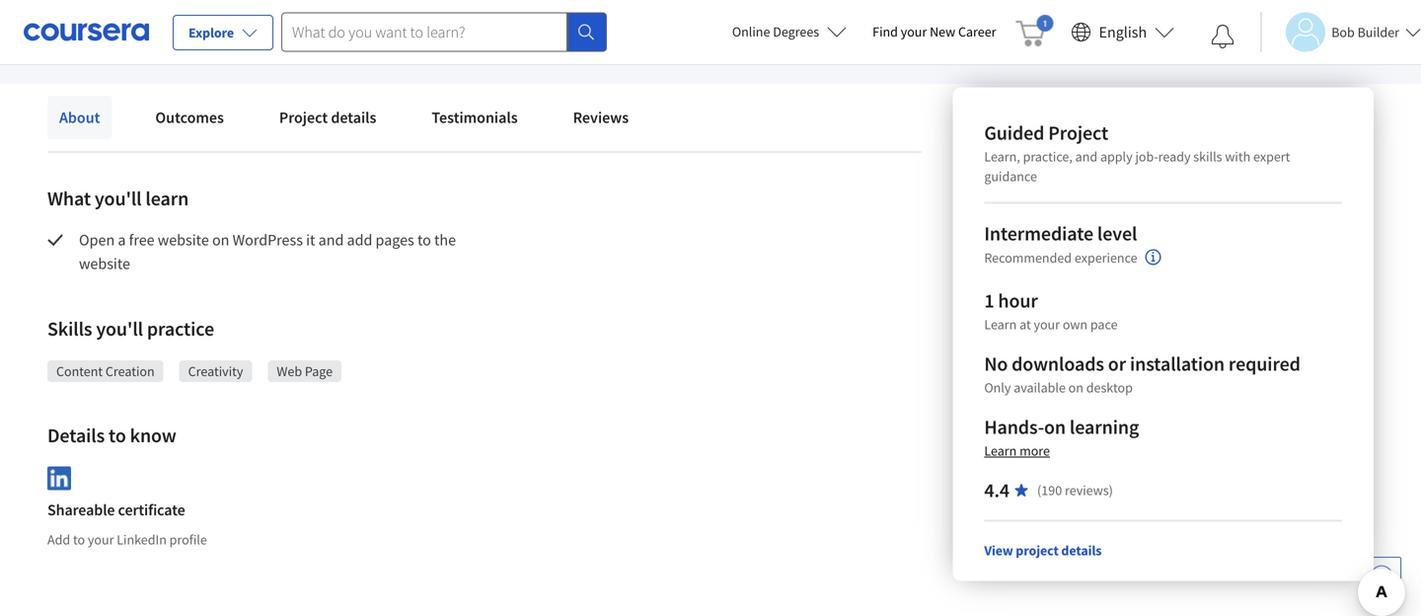 Task type: locate. For each thing, give the bounding box(es) containing it.
required
[[1229, 352, 1301, 376]]

open
[[79, 230, 115, 250]]

your right find at right
[[901, 23, 927, 40]]

included with
[[47, 15, 141, 35]]

2 horizontal spatial on
[[1069, 379, 1084, 397]]

details
[[47, 423, 105, 448]]

1 vertical spatial and
[[319, 230, 344, 250]]

find
[[873, 23, 898, 40]]

2 vertical spatial on
[[1045, 415, 1066, 440]]

1 vertical spatial learn
[[985, 316, 1017, 333]]

0 vertical spatial on
[[212, 230, 229, 250]]

0 vertical spatial learn
[[283, 15, 320, 35]]

2 vertical spatial learn
[[985, 442, 1017, 460]]

0 vertical spatial learn more link
[[283, 13, 358, 37]]

website
[[158, 230, 209, 250], [79, 254, 130, 273]]

add to your linkedin profile
[[47, 531, 207, 549]]

skills
[[47, 316, 92, 341]]

0 horizontal spatial website
[[79, 254, 130, 273]]

explore button
[[173, 15, 273, 50]]

outcomes
[[155, 108, 224, 127]]

0 horizontal spatial project
[[279, 108, 328, 127]]

1 vertical spatial more
[[1020, 442, 1050, 460]]

outcomes link
[[144, 96, 236, 139]]

about
[[59, 108, 100, 127]]

downloads
[[1012, 352, 1105, 376]]

reviews)
[[1065, 481, 1113, 499]]

None search field
[[281, 12, 607, 52]]

web page
[[277, 362, 333, 380]]

your inside 1 hour learn at your own pace
[[1034, 316, 1060, 333]]

1 horizontal spatial learn more link
[[985, 442, 1050, 460]]

to left 'know'
[[109, 423, 126, 448]]

project down • learn more
[[279, 108, 328, 127]]

on left wordpress
[[212, 230, 229, 250]]

to for know
[[109, 423, 126, 448]]

view project details link
[[985, 542, 1102, 559]]

level
[[1098, 221, 1138, 246]]

1 vertical spatial on
[[1069, 379, 1084, 397]]

certificate
[[118, 500, 185, 520]]

project
[[279, 108, 328, 127], [1049, 121, 1109, 145]]

1 horizontal spatial project
[[1049, 121, 1109, 145]]

you'll up "a"
[[95, 186, 142, 211]]

0 vertical spatial to
[[418, 230, 431, 250]]

more
[[323, 15, 358, 35], [1020, 442, 1050, 460]]

it
[[306, 230, 315, 250]]

website down "open"
[[79, 254, 130, 273]]

(190 reviews)
[[1038, 481, 1113, 499]]

intermediate
[[985, 221, 1094, 246]]

no
[[985, 352, 1008, 376]]

bob builder button
[[1261, 12, 1422, 52]]

1 horizontal spatial and
[[1076, 148, 1098, 166]]

1 horizontal spatial on
[[1045, 415, 1066, 440]]

with right skills on the right top of page
[[1225, 148, 1251, 166]]

open a free website on wordpress it and add pages to the website
[[79, 230, 459, 273]]

learn more link right •
[[283, 13, 358, 37]]

1 vertical spatial your
[[1034, 316, 1060, 333]]

online
[[732, 23, 770, 40]]

learn more link for on
[[985, 442, 1050, 460]]

1 vertical spatial to
[[109, 423, 126, 448]]

reviews link
[[561, 96, 641, 139]]

and inside guided project learn, practice, and apply job-ready skills with expert guidance
[[1076, 148, 1098, 166]]

0 horizontal spatial and
[[319, 230, 344, 250]]

learn more link
[[283, 13, 358, 37], [985, 442, 1050, 460]]

content
[[56, 362, 103, 380]]

your down shareable certificate
[[88, 531, 114, 549]]

on
[[212, 230, 229, 250], [1069, 379, 1084, 397], [1045, 415, 1066, 440]]

2 horizontal spatial to
[[418, 230, 431, 250]]

experience
[[1075, 249, 1138, 267]]

profile
[[169, 531, 207, 549]]

on inside no downloads or installation required only available on desktop
[[1069, 379, 1084, 397]]

view project details
[[985, 542, 1102, 559]]

2 horizontal spatial your
[[1034, 316, 1060, 333]]

online degrees
[[732, 23, 820, 40]]

0 vertical spatial more
[[323, 15, 358, 35]]

what you'll learn
[[47, 186, 189, 211]]

and right it
[[319, 230, 344, 250]]

what
[[47, 186, 91, 211]]

find your new career
[[873, 23, 997, 40]]

your
[[901, 23, 927, 40], [1034, 316, 1060, 333], [88, 531, 114, 549]]

learn more link down the hands-
[[985, 442, 1050, 460]]

bob builder
[[1332, 23, 1400, 41]]

0 horizontal spatial details
[[331, 108, 377, 127]]

1 vertical spatial you'll
[[96, 316, 143, 341]]

(190
[[1038, 481, 1062, 499]]

add
[[47, 531, 70, 549]]

2 vertical spatial your
[[88, 531, 114, 549]]

1 horizontal spatial to
[[109, 423, 126, 448]]

0 horizontal spatial on
[[212, 230, 229, 250]]

with inside guided project learn, practice, and apply job-ready skills with expert guidance
[[1225, 148, 1251, 166]]

project inside guided project learn, practice, and apply job-ready skills with expert guidance
[[1049, 121, 1109, 145]]

builder
[[1358, 23, 1400, 41]]

guided project learn, practice, and apply job-ready skills with expert guidance
[[985, 121, 1291, 185]]

your inside "link"
[[901, 23, 927, 40]]

your right at
[[1034, 316, 1060, 333]]

0 horizontal spatial learn more link
[[283, 13, 358, 37]]

with right included
[[109, 15, 138, 35]]

learn down the hands-
[[985, 442, 1017, 460]]

1 horizontal spatial more
[[1020, 442, 1050, 460]]

learn right •
[[283, 15, 320, 35]]

and left apply
[[1076, 148, 1098, 166]]

new
[[930, 23, 956, 40]]

1 horizontal spatial details
[[1062, 542, 1102, 559]]

learn inside • learn more
[[283, 15, 320, 35]]

job-
[[1136, 148, 1159, 166]]

learn
[[146, 186, 189, 211]]

project inside project details link
[[279, 108, 328, 127]]

you'll up creation on the bottom left of the page
[[96, 316, 143, 341]]

1
[[985, 288, 995, 313]]

more down the hands-
[[1020, 442, 1050, 460]]

creation
[[106, 362, 155, 380]]

included
[[47, 15, 105, 35]]

learn more link for learn
[[283, 13, 358, 37]]

hands-on learning learn more
[[985, 415, 1140, 460]]

apply
[[1101, 148, 1133, 166]]

english button
[[1064, 0, 1183, 64]]

only
[[985, 379, 1011, 397]]

more right •
[[323, 15, 358, 35]]

intermediate level
[[985, 221, 1138, 246]]

1 horizontal spatial with
[[1225, 148, 1251, 166]]

project up practice,
[[1049, 121, 1109, 145]]

on down 'available'
[[1045, 415, 1066, 440]]

1 horizontal spatial your
[[901, 23, 927, 40]]

2 vertical spatial to
[[73, 531, 85, 549]]

recommended
[[985, 249, 1072, 267]]

help center image
[[1370, 565, 1394, 588]]

to left the
[[418, 230, 431, 250]]

to
[[418, 230, 431, 250], [109, 423, 126, 448], [73, 531, 85, 549]]

website right free
[[158, 230, 209, 250]]

and
[[1076, 148, 1098, 166], [319, 230, 344, 250]]

•
[[269, 14, 275, 35]]

1 horizontal spatial website
[[158, 230, 209, 250]]

information about difficulty level pre-requisites. image
[[1146, 249, 1162, 265]]

0 vertical spatial your
[[901, 23, 927, 40]]

at
[[1020, 316, 1031, 333]]

coursera image
[[24, 16, 149, 48]]

0 vertical spatial you'll
[[95, 186, 142, 211]]

learn left at
[[985, 316, 1017, 333]]

1 vertical spatial learn more link
[[985, 442, 1050, 460]]

on down downloads
[[1069, 379, 1084, 397]]

you'll for what
[[95, 186, 142, 211]]

to right add
[[73, 531, 85, 549]]

0 horizontal spatial to
[[73, 531, 85, 549]]

0 vertical spatial and
[[1076, 148, 1098, 166]]

details to know
[[47, 423, 176, 448]]

learn inside 'hands-on learning learn more'
[[985, 442, 1017, 460]]

learn
[[283, 15, 320, 35], [985, 316, 1017, 333], [985, 442, 1017, 460]]

0 horizontal spatial with
[[109, 15, 138, 35]]

shareable certificate
[[47, 500, 185, 520]]

0 horizontal spatial more
[[323, 15, 358, 35]]

with
[[109, 15, 138, 35], [1225, 148, 1251, 166]]

1 vertical spatial with
[[1225, 148, 1251, 166]]



Task type: vqa. For each thing, say whether or not it's contained in the screenshot.
Open at the left of page
yes



Task type: describe. For each thing, give the bounding box(es) containing it.
1 vertical spatial website
[[79, 254, 130, 273]]

pages
[[376, 230, 414, 250]]

more inside 'hands-on learning learn more'
[[1020, 442, 1050, 460]]

1 vertical spatial details
[[1062, 542, 1102, 559]]

practice
[[147, 316, 214, 341]]

more inside • learn more
[[323, 15, 358, 35]]

1 hour learn at your own pace
[[985, 288, 1118, 333]]

free
[[129, 230, 155, 250]]

• learn more
[[269, 14, 358, 35]]

0 vertical spatial with
[[109, 15, 138, 35]]

4.4
[[985, 478, 1010, 503]]

expert
[[1254, 148, 1291, 166]]

no downloads or installation required only available on desktop
[[985, 352, 1301, 397]]

page
[[305, 362, 333, 380]]

view
[[985, 542, 1013, 559]]

skills you'll practice
[[47, 316, 214, 341]]

to inside 'open a free website on wordpress it and add pages to the website'
[[418, 230, 431, 250]]

available
[[1014, 379, 1066, 397]]

reviews
[[573, 108, 629, 127]]

guidance
[[985, 168, 1038, 185]]

testimonials
[[432, 108, 518, 127]]

project details
[[279, 108, 377, 127]]

recommended experience
[[985, 249, 1138, 267]]

on inside 'hands-on learning learn more'
[[1045, 415, 1066, 440]]

a
[[118, 230, 126, 250]]

learn,
[[985, 148, 1021, 166]]

to for your
[[73, 531, 85, 549]]

you'll for skills
[[96, 316, 143, 341]]

skills
[[1194, 148, 1223, 166]]

coursera plus image
[[141, 19, 261, 31]]

hour
[[998, 288, 1038, 313]]

wordpress
[[233, 230, 303, 250]]

shopping cart: 1 item image
[[1016, 15, 1054, 46]]

on inside 'open a free website on wordpress it and add pages to the website'
[[212, 230, 229, 250]]

pace
[[1091, 316, 1118, 333]]

linkedin
[[117, 531, 167, 549]]

find your new career link
[[863, 20, 1006, 44]]

testimonials link
[[420, 96, 530, 139]]

or
[[1108, 352, 1126, 376]]

What do you want to learn? text field
[[281, 12, 568, 52]]

learn inside 1 hour learn at your own pace
[[985, 316, 1017, 333]]

hands-
[[985, 415, 1045, 440]]

0 horizontal spatial your
[[88, 531, 114, 549]]

web
[[277, 362, 302, 380]]

0 vertical spatial details
[[331, 108, 377, 127]]

ready
[[1159, 148, 1191, 166]]

guided
[[985, 121, 1045, 145]]

shareable
[[47, 500, 115, 520]]

practice,
[[1023, 148, 1073, 166]]

degrees
[[773, 23, 820, 40]]

installation
[[1130, 352, 1225, 376]]

show notifications image
[[1212, 25, 1235, 48]]

know
[[130, 423, 176, 448]]

about link
[[47, 96, 112, 139]]

learning
[[1070, 415, 1140, 440]]

content creation
[[56, 362, 155, 380]]

the
[[434, 230, 456, 250]]

online degrees button
[[717, 10, 863, 53]]

bob
[[1332, 23, 1355, 41]]

0 vertical spatial website
[[158, 230, 209, 250]]

project details link
[[267, 96, 388, 139]]

and inside 'open a free website on wordpress it and add pages to the website'
[[319, 230, 344, 250]]

creativity
[[188, 362, 243, 380]]

project
[[1016, 542, 1059, 559]]

own
[[1063, 316, 1088, 333]]

career
[[959, 23, 997, 40]]

explore
[[189, 24, 234, 41]]

add
[[347, 230, 373, 250]]

desktop
[[1087, 379, 1133, 397]]

english
[[1099, 22, 1147, 42]]



